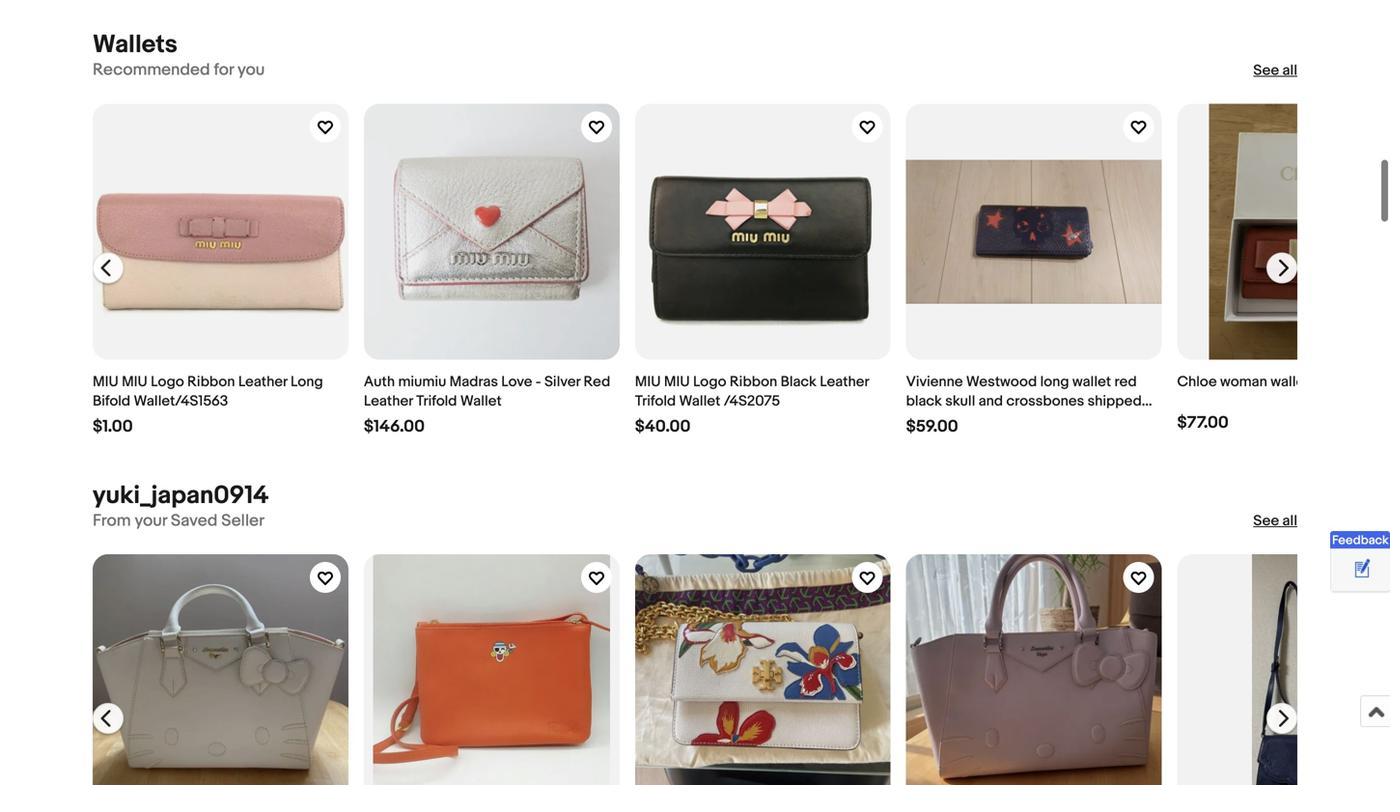 Task type: describe. For each thing, give the bounding box(es) containing it.
see all link for wallets
[[1254, 61, 1298, 80]]

feedback
[[1333, 533, 1390, 548]]

westwood
[[967, 373, 1038, 391]]

bifold
[[93, 392, 130, 410]]

leather inside miu miu logo ribbon black leather trifold wallet /4s2075 $40.00
[[820, 373, 869, 391]]

from
[[907, 412, 937, 429]]

$77.00
[[1178, 413, 1229, 433]]

you
[[238, 60, 265, 80]]

trifold inside miu miu logo ribbon black leather trifold wallet /4s2075 $40.00
[[635, 392, 676, 410]]

3 miu from the left
[[635, 373, 661, 391]]

long
[[1041, 373, 1070, 391]]

wallet/4s1563
[[134, 392, 228, 410]]

seller
[[221, 511, 265, 531]]

from your saved seller element
[[93, 511, 265, 531]]

from
[[93, 511, 131, 531]]

logo for /4s2075
[[693, 373, 727, 391]]

ribbon for /4s2075
[[730, 373, 778, 391]]

silver
[[545, 373, 581, 391]]

and
[[979, 392, 1004, 410]]

wallets
[[93, 30, 178, 60]]

see for yuki_japan0914
[[1254, 513, 1280, 530]]

trifold inside auth miumiu madras love - silver red leather trifold wallet $146.00
[[416, 392, 457, 410]]

wallet inside vivienne westwood long wallet red black skull and crossbones shipped from japan
[[1073, 373, 1112, 391]]

yuki_japan0914 link
[[93, 481, 269, 511]]

miu miu logo ribbon leather long bifold wallet/4s1563 $1.00
[[93, 373, 323, 437]]

all for wallets
[[1283, 62, 1298, 79]]

auth
[[364, 373, 395, 391]]

2 miu from the left
[[122, 373, 148, 391]]

chloe
[[1178, 373, 1218, 391]]

wallet inside miu miu logo ribbon black leather trifold wallet /4s2075 $40.00
[[679, 392, 721, 410]]

wallet inside auth miumiu madras love - silver red leather trifold wallet $146.00
[[461, 392, 502, 410]]

yuki_japan0914
[[93, 481, 269, 511]]

skull
[[946, 392, 976, 410]]

leather inside auth miumiu madras love - silver red leather trifold wallet $146.00
[[364, 392, 413, 410]]

miu miu logo ribbon black leather trifold wallet /4s2075 $40.00
[[635, 373, 869, 437]]

love
[[502, 373, 533, 391]]

woman
[[1221, 373, 1268, 391]]

1 miu from the left
[[93, 373, 119, 391]]

$146.00
[[364, 417, 425, 437]]

auth miumiu madras love - silver red leather trifold wallet $146.00
[[364, 373, 611, 437]]



Task type: locate. For each thing, give the bounding box(es) containing it.
1 vertical spatial see all link
[[1254, 512, 1298, 531]]

1 see from the top
[[1254, 62, 1280, 79]]

1 wallet from the left
[[461, 392, 502, 410]]

1 horizontal spatial wallet
[[679, 392, 721, 410]]

0 vertical spatial see
[[1254, 62, 1280, 79]]

2 wallet from the left
[[679, 392, 721, 410]]

chloe woman wallet
[[1178, 373, 1310, 391]]

$40.00 text field
[[635, 417, 691, 437]]

ribbon for $1.00
[[187, 373, 235, 391]]

0 horizontal spatial ribbon
[[187, 373, 235, 391]]

logo inside miu miu logo ribbon black leather trifold wallet /4s2075 $40.00
[[693, 373, 727, 391]]

0 vertical spatial see all link
[[1254, 61, 1298, 80]]

logo up /4s2075
[[693, 373, 727, 391]]

1 ribbon from the left
[[187, 373, 235, 391]]

2 see all link from the top
[[1254, 512, 1298, 531]]

trifold down miumiu
[[416, 392, 457, 410]]

leather inside miu miu logo ribbon leather long bifold wallet/4s1563 $1.00
[[238, 373, 288, 391]]

0 vertical spatial all
[[1283, 62, 1298, 79]]

wallet up shipped
[[1073, 373, 1112, 391]]

2 logo from the left
[[693, 373, 727, 391]]

1 logo from the left
[[151, 373, 184, 391]]

0 horizontal spatial leather
[[238, 373, 288, 391]]

see for wallets
[[1254, 62, 1280, 79]]

for
[[214, 60, 234, 80]]

leather left long
[[238, 373, 288, 391]]

trifold
[[416, 392, 457, 410], [635, 392, 676, 410]]

2 trifold from the left
[[635, 392, 676, 410]]

ribbon up /4s2075
[[730, 373, 778, 391]]

recommended for you
[[93, 60, 265, 80]]

2 see from the top
[[1254, 513, 1280, 530]]

1 horizontal spatial ribbon
[[730, 373, 778, 391]]

from your saved seller
[[93, 511, 265, 531]]

your
[[135, 511, 167, 531]]

wallet down madras
[[461, 392, 502, 410]]

see all
[[1254, 62, 1298, 79], [1254, 513, 1298, 530]]

2 all from the top
[[1283, 513, 1298, 530]]

wallet right 'woman'
[[1271, 373, 1310, 391]]

ribbon inside miu miu logo ribbon leather long bifold wallet/4s1563 $1.00
[[187, 373, 235, 391]]

2 see all from the top
[[1254, 513, 1298, 530]]

vivienne
[[907, 373, 963, 391]]

1 wallet from the left
[[1073, 373, 1112, 391]]

madras
[[450, 373, 498, 391]]

/4s2075
[[724, 392, 781, 410]]

red
[[1115, 373, 1137, 391]]

-
[[536, 373, 541, 391]]

logo inside miu miu logo ribbon leather long bifold wallet/4s1563 $1.00
[[151, 373, 184, 391]]

shipped
[[1088, 392, 1142, 410]]

miumiu
[[398, 373, 447, 391]]

logo
[[151, 373, 184, 391], [693, 373, 727, 391]]

1 horizontal spatial leather
[[364, 392, 413, 410]]

trifold up $40.00
[[635, 392, 676, 410]]

logo for $1.00
[[151, 373, 184, 391]]

1 vertical spatial all
[[1283, 513, 1298, 530]]

0 horizontal spatial wallet
[[461, 392, 502, 410]]

ribbon inside miu miu logo ribbon black leather trifold wallet /4s2075 $40.00
[[730, 373, 778, 391]]

see all link
[[1254, 61, 1298, 80], [1254, 512, 1298, 531]]

recommended
[[93, 60, 210, 80]]

1 see all link from the top
[[1254, 61, 1298, 80]]

long
[[291, 373, 323, 391]]

1 horizontal spatial trifold
[[635, 392, 676, 410]]

2 wallet from the left
[[1271, 373, 1310, 391]]

$1.00
[[93, 417, 133, 437]]

1 vertical spatial see
[[1254, 513, 1280, 530]]

wallet
[[1073, 373, 1112, 391], [1271, 373, 1310, 391]]

japan
[[940, 412, 980, 429]]

see all link for yuki_japan0914
[[1254, 512, 1298, 531]]

$146.00 text field
[[364, 417, 425, 437]]

leather
[[238, 373, 288, 391], [820, 373, 869, 391], [364, 392, 413, 410]]

0 horizontal spatial logo
[[151, 373, 184, 391]]

$59.00 text field
[[907, 417, 959, 437]]

$1.00 text field
[[93, 417, 133, 437]]

1 all from the top
[[1283, 62, 1298, 79]]

all for yuki_japan0914
[[1283, 513, 1298, 530]]

wallet up $40.00 text field at the left bottom of the page
[[679, 392, 721, 410]]

leather down auth
[[364, 392, 413, 410]]

all
[[1283, 62, 1298, 79], [1283, 513, 1298, 530]]

2 horizontal spatial leather
[[820, 373, 869, 391]]

4 miu from the left
[[664, 373, 690, 391]]

ribbon up wallet/4s1563
[[187, 373, 235, 391]]

wallet
[[461, 392, 502, 410], [679, 392, 721, 410]]

logo up wallet/4s1563
[[151, 373, 184, 391]]

leather right black
[[820, 373, 869, 391]]

1 trifold from the left
[[416, 392, 457, 410]]

$40.00
[[635, 417, 691, 437]]

see
[[1254, 62, 1280, 79], [1254, 513, 1280, 530]]

black
[[907, 392, 943, 410]]

see all for wallets
[[1254, 62, 1298, 79]]

red
[[584, 373, 611, 391]]

black
[[781, 373, 817, 391]]

1 see all from the top
[[1254, 62, 1298, 79]]

saved
[[171, 511, 218, 531]]

ribbon
[[187, 373, 235, 391], [730, 373, 778, 391]]

0 horizontal spatial wallet
[[1073, 373, 1112, 391]]

see all for yuki_japan0914
[[1254, 513, 1298, 530]]

1 horizontal spatial logo
[[693, 373, 727, 391]]

2 ribbon from the left
[[730, 373, 778, 391]]

wallets link
[[93, 30, 178, 60]]

vivienne westwood long wallet red black skull and crossbones shipped from japan
[[907, 373, 1142, 429]]

crossbones
[[1007, 392, 1085, 410]]

$59.00
[[907, 417, 959, 437]]

miu
[[93, 373, 119, 391], [122, 373, 148, 391], [635, 373, 661, 391], [664, 373, 690, 391]]

$77.00 text field
[[1178, 413, 1229, 433]]

1 horizontal spatial wallet
[[1271, 373, 1310, 391]]

1 vertical spatial see all
[[1254, 513, 1298, 530]]

0 horizontal spatial trifold
[[416, 392, 457, 410]]

0 vertical spatial see all
[[1254, 62, 1298, 79]]

recommended for you element
[[93, 60, 265, 81]]



Task type: vqa. For each thing, say whether or not it's contained in the screenshot.
Help & Contact
no



